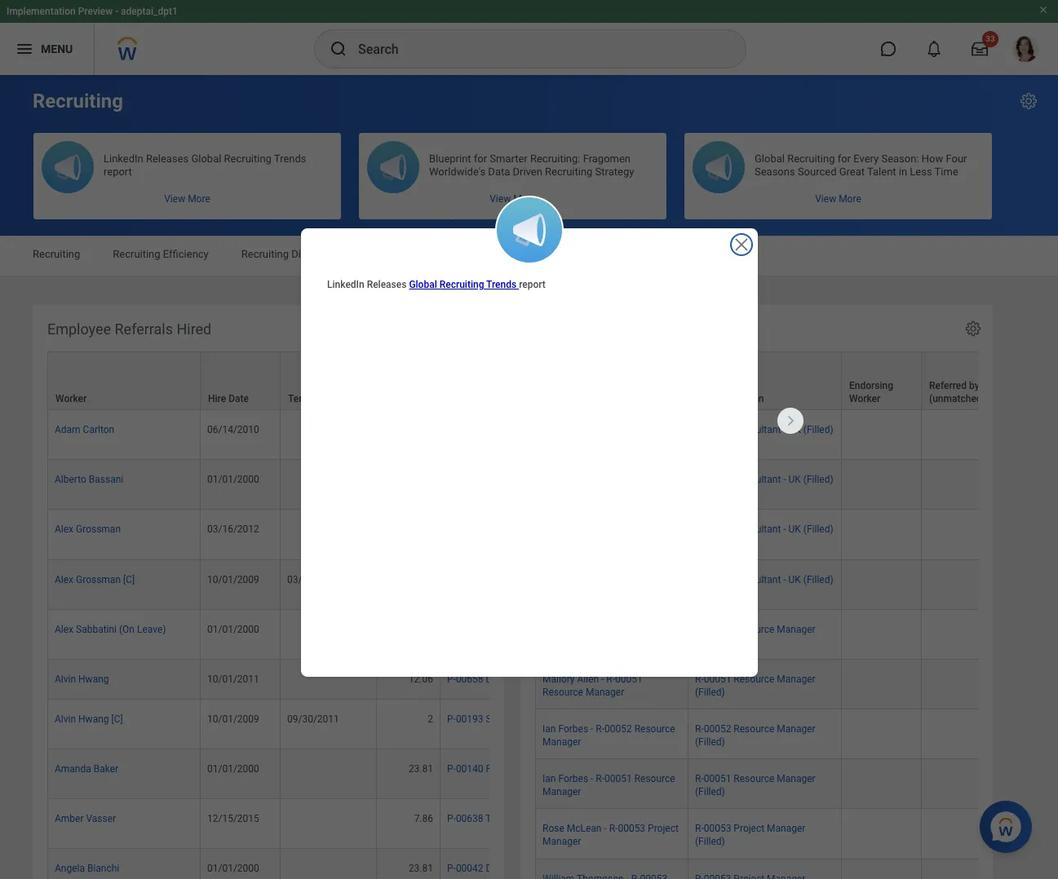 Task type: describe. For each thing, give the bounding box(es) containing it.
bianchi
[[87, 864, 119, 875]]

r- inside ian forbes ‎- r-00052 resource manager
[[596, 724, 605, 735]]

row containing mallory allen ‎- r-00051 resource manager
[[535, 660, 1059, 710]]

forbes for ian forbes ‎- r-00051 resource manager
[[559, 774, 589, 785]]

r-00050 consultant - uk (filled) row
[[535, 411, 1059, 461]]

(on
[[119, 624, 135, 636]]

00049 for 2nd r-00049 consultant - uk (filled) link from the bottom of the endorsement request status element
[[704, 524, 732, 536]]

alex sabbatini (on leave)
[[55, 624, 166, 636]]

ian for ian forbes ‎- r-00051 resource manager
[[543, 774, 556, 785]]

resource inside row
[[734, 624, 775, 636]]

r-00051 resource manager (filled) link for mallory allen ‎- r-00051 resource manager
[[695, 671, 816, 699]]

for inside global recruiting for every season: how four seasons sourced great talent in less time
[[838, 153, 851, 165]]

p-00140 facilities administrator link
[[447, 761, 587, 775]]

01/01/2000 for alex sabbatini (on leave)
[[207, 624, 259, 636]]

p- for 00658
[[447, 674, 456, 685]]

alvin for alvin hwang
[[55, 674, 76, 685]]

adam carlton link
[[55, 421, 114, 436]]

00051 inside ian forbes ‎- r-00051 resource manager
[[605, 774, 632, 785]]

how
[[922, 153, 944, 165]]

endorsing worker
[[850, 380, 894, 405]]

recruiting main content
[[0, 75, 1059, 880]]

season:
[[882, 153, 919, 165]]

06/14/2010
[[207, 424, 259, 436]]

alex for alex grossman [c]
[[55, 574, 73, 586]]

row containing ian forbes ‎- r-00051 resource manager
[[535, 760, 1059, 810]]

alex for alex grossman
[[55, 524, 73, 536]]

00051 inside mallory allen ‎- r-00051 resource manager
[[615, 674, 643, 685]]

next announcement image
[[778, 408, 804, 433]]

alberto bassani link
[[55, 471, 123, 486]]

alvin hwang
[[55, 674, 109, 685]]

endorsing worker button
[[842, 353, 921, 410]]

ian for ian forbes ‎- r-00052 resource manager
[[543, 724, 556, 735]]

09/30/2011
[[287, 714, 339, 725]]

00042
[[456, 864, 484, 875]]

endorsement request status element
[[521, 305, 1059, 880]]

job requisition button
[[689, 353, 841, 410]]

p-00193 senior data analyst link
[[447, 711, 571, 725]]

blueprint
[[429, 153, 471, 165]]

r-00051 resource manager (filled) for ian forbes ‎- r-00051 resource manager
[[695, 774, 816, 798]]

alex grossman [c] link
[[55, 571, 135, 586]]

alberto bassani
[[55, 474, 123, 486]]

p- for 00042
[[447, 864, 456, 875]]

12.06
[[409, 674, 433, 685]]

r- inside row
[[695, 424, 704, 436]]

10/01/2009 for 09/30/2011
[[207, 714, 259, 725]]

1 vertical spatial report
[[519, 279, 546, 291]]

resource inside ian forbes ‎- r-00052 resource manager
[[635, 724, 676, 735]]

r-00050 consultant - uk (filled) link
[[695, 421, 834, 436]]

consultant for 2nd r-00049 consultant - uk (filled) link from the bottom of the endorsement request status element
[[734, 524, 781, 536]]

amber vasser
[[55, 814, 116, 825]]

ian forbes ‎- r-00052 resource manager link
[[543, 721, 676, 749]]

adam carlton
[[55, 424, 114, 436]]

specialist
[[523, 814, 566, 825]]

column header inside endorsement request status element
[[535, 352, 689, 411]]

alex grossman [c]
[[55, 574, 135, 586]]

00052 inside ian forbes ‎- r-00052 resource manager
[[605, 724, 632, 735]]

diversity
[[292, 248, 332, 260]]

3 r-00049 consultant - uk (filled) row from the top
[[535, 560, 1059, 610]]

p-00140 facilities administrator
[[447, 764, 587, 775]]

r-00052 resource manager (filled) link inside r-00052 resource manager (filled) row
[[695, 621, 816, 649]]

facilities
[[486, 764, 525, 775]]

00658
[[456, 674, 484, 685]]

r- inside ian forbes ‎- r-00051 resource manager
[[596, 774, 605, 785]]

rose mclean ‎- r-00053 project manager
[[543, 824, 679, 848]]

row containing rose mclean ‎- r-00053 project manager
[[535, 810, 1059, 860]]

ian forbes ‎- r-00051 resource manager
[[543, 774, 676, 798]]

2 column header from the left
[[441, 352, 594, 411]]

00053 inside r-00053 project manager (filled)
[[704, 824, 732, 835]]

‎- for rose mclean ‎- r-00053 project manager
[[604, 824, 607, 835]]

worker button
[[48, 353, 200, 410]]

for inside blueprint for smarter recruiting: fragomen worldwide's data driven recruiting strategy
[[474, 153, 487, 165]]

inbox large image
[[972, 41, 988, 57]]

p-00658 data scientist
[[447, 674, 546, 685]]

2 r-00049 consultant - uk (filled) row from the top
[[535, 510, 1059, 560]]

‎- for ian forbes ‎- r-00052 resource manager
[[591, 724, 594, 735]]

rose
[[543, 824, 565, 835]]

management
[[562, 248, 624, 260]]

23.81 for p-00042 director, field sales
[[409, 864, 433, 875]]

hired
[[177, 321, 212, 338]]

requisition
[[715, 393, 764, 405]]

amanda baker link
[[55, 761, 118, 775]]

in
[[899, 166, 908, 178]]

manager inside rose mclean ‎- r-00053 project manager
[[543, 837, 581, 848]]

1 r-00049 consultant - uk (filled) link from the top
[[695, 471, 834, 486]]

recruiting:
[[530, 153, 581, 165]]

1 r-00049 consultant - uk (filled) from the top
[[695, 474, 834, 486]]

implementation preview -   adeptai_dpt1
[[7, 6, 178, 17]]

01/01/2000 for amanda baker
[[207, 764, 259, 775]]

mallory allen ‎- r-00051 resource manager
[[543, 674, 643, 699]]

consultant for first r-00049 consultant - uk (filled) link from the bottom of the endorsement request status element
[[734, 574, 781, 586]]

tab list inside recruiting main content
[[16, 237, 1042, 276]]

four
[[946, 153, 968, 165]]

ian forbes ‎- r-00051 resource manager link
[[543, 771, 676, 798]]

linkedin releases global recruiting trends report button
[[33, 133, 341, 220]]

00193
[[456, 714, 484, 725]]

great
[[840, 166, 865, 178]]

03/16/2012
[[207, 524, 259, 536]]

1 horizontal spatial trends
[[486, 279, 517, 291]]

vasser
[[86, 814, 116, 825]]

row containing alvin hwang [c]
[[47, 700, 901, 750]]

referral
[[522, 248, 559, 260]]

global recruiting trends link
[[409, 279, 519, 291]]

r- inside mallory allen ‎- r-00051 resource manager
[[607, 674, 615, 685]]

row containing alvin hwang
[[47, 660, 901, 700]]

linkedin inside 'linkedin releases global recruiting trends report'
[[104, 153, 143, 165]]

r-00052 resource manager (filled) for first 'r-00052 resource manager (filled)' 'link' from the bottom
[[695, 724, 816, 749]]

amanda baker
[[55, 764, 118, 775]]

data inside the p-00658 data scientist link
[[486, 674, 506, 685]]

mclean
[[567, 824, 602, 835]]

blueprint for smarter recruiting: fragomen worldwide's data driven recruiting strategy button
[[359, 133, 667, 220]]

alvin hwang [c] link
[[55, 711, 123, 725]]

blueprint for smarter recruiting: fragomen worldwide's data driven recruiting strategy
[[429, 153, 634, 178]]

r-00053 project manager (filled) link
[[695, 821, 806, 848]]

uk for first r-00049 consultant - uk (filled) link from the bottom of the endorsement request status element
[[789, 574, 801, 586]]

director,
[[486, 864, 522, 875]]

global recruiting for every season: how four seasons sourced great talent in less time
[[755, 153, 968, 178]]

data inside p-00193 senior data analyst link
[[516, 714, 536, 725]]

mallory
[[543, 674, 575, 685]]

p-00658 data scientist link
[[447, 671, 546, 685]]

row containing angela bianchi
[[47, 850, 901, 880]]

termination date
[[288, 393, 364, 405]]

data inside blueprint for smarter recruiting: fragomen worldwide's data driven recruiting strategy
[[488, 166, 510, 178]]

linkedin releases global recruiting trends report inside button
[[104, 153, 306, 178]]

r-00052 resource manager (filled) row
[[535, 610, 1059, 660]]

manager inside ian forbes ‎- r-00052 resource manager
[[543, 737, 581, 749]]

hwang for alvin hwang
[[78, 674, 109, 685]]

referred by (unmatched)
[[930, 380, 986, 405]]

grossman for alex grossman [c]
[[76, 574, 121, 586]]

implementation
[[7, 6, 76, 17]]

hwang for alvin hwang [c]
[[78, 714, 109, 725]]

uk for first r-00049 consultant - uk (filled) link from the top
[[789, 474, 801, 486]]

less
[[910, 166, 933, 178]]

00049 for first r-00049 consultant - uk (filled) link from the bottom of the endorsement request status element
[[704, 574, 732, 586]]

sourced
[[798, 166, 837, 178]]

termination date button
[[281, 353, 376, 410]]

global inside global recruiting for every season: how four seasons sourced great talent in less time
[[755, 153, 785, 165]]

manager inside mallory allen ‎- r-00051 resource manager
[[586, 687, 625, 699]]

10/01/2011
[[207, 674, 259, 685]]

amber vasser link
[[55, 811, 116, 825]]

r- inside r-00053 project manager (filled)
[[695, 824, 704, 835]]

alex for alex sabbatini (on leave)
[[55, 624, 73, 636]]

1 horizontal spatial linkedin
[[327, 279, 365, 291]]

r-00051 resource manager (filled) for mallory allen ‎- r-00051 resource manager
[[695, 674, 816, 699]]

manager inside r-00053 project manager (filled)
[[767, 824, 806, 835]]

row containing alex grossman [c]
[[47, 560, 901, 610]]

2 r-00049 consultant - uk (filled) link from the top
[[695, 521, 834, 536]]

recruiting inside blueprint for smarter recruiting: fragomen worldwide's data driven recruiting strategy
[[545, 166, 593, 178]]

p-00638 training specialist link
[[447, 811, 566, 825]]

1 r-00049 consultant - uk (filled) row from the top
[[535, 461, 1059, 510]]

1 vertical spatial releases
[[367, 279, 407, 291]]

hire date
[[208, 393, 249, 405]]

driven
[[513, 166, 543, 178]]

adam
[[55, 424, 81, 436]]

talent
[[868, 166, 897, 178]]



Task type: vqa. For each thing, say whether or not it's contained in the screenshot.


Task type: locate. For each thing, give the bounding box(es) containing it.
0 vertical spatial r-00052 resource manager (filled)
[[695, 624, 816, 649]]

1 ian from the top
[[543, 724, 556, 735]]

ian
[[543, 724, 556, 735], [543, 774, 556, 785]]

forbes inside ian forbes ‎- r-00051 resource manager
[[559, 774, 589, 785]]

0 vertical spatial forbes
[[559, 724, 589, 735]]

resource inside ian forbes ‎- r-00051 resource manager
[[635, 774, 676, 785]]

4 consultant from the top
[[734, 574, 781, 586]]

2 vertical spatial alex
[[55, 624, 73, 636]]

report
[[104, 166, 132, 178], [519, 279, 546, 291]]

‎- inside ian forbes ‎- r-00051 resource manager
[[591, 774, 594, 785]]

2 r-00051 resource manager (filled) from the top
[[695, 774, 816, 798]]

2 r-00052 resource manager (filled) link from the top
[[695, 721, 816, 749]]

hwang up alvin hwang [c] link
[[78, 674, 109, 685]]

manager inside ian forbes ‎- r-00051 resource manager
[[543, 787, 581, 798]]

1 p- from the top
[[447, 674, 456, 685]]

global recruiting for every season: how four seasons sourced great talent in less time button
[[685, 133, 992, 220]]

r-00052 resource manager (filled)
[[695, 624, 816, 649], [695, 724, 816, 749]]

ian up specialist
[[543, 774, 556, 785]]

alvin inside "link"
[[55, 674, 76, 685]]

03/15/2012
[[287, 574, 339, 586]]

1 horizontal spatial linkedin releases global recruiting trends report
[[327, 279, 546, 291]]

employee referrals hired element
[[33, 305, 901, 880]]

3 alex from the top
[[55, 624, 73, 636]]

1 vertical spatial 10/01/2009
[[207, 714, 259, 725]]

consultant for first r-00049 consultant - uk (filled) link from the top
[[734, 474, 781, 486]]

2 10/01/2009 from the top
[[207, 714, 259, 725]]

2 ian from the top
[[543, 774, 556, 785]]

1 vertical spatial 00049
[[704, 524, 732, 536]]

for up great
[[838, 153, 851, 165]]

1 grossman from the top
[[76, 524, 121, 536]]

1 uk from the top
[[789, 424, 801, 436]]

2 uk from the top
[[789, 474, 801, 486]]

angela bianchi
[[55, 864, 119, 875]]

1 vertical spatial 23.81
[[409, 864, 433, 875]]

1 vertical spatial alex
[[55, 574, 73, 586]]

2 23.81 from the top
[[409, 864, 433, 875]]

[c] inside alex grossman [c] link
[[123, 574, 135, 586]]

linkedin releases global recruiting trends report
[[104, 153, 306, 178], [327, 279, 546, 291]]

1 horizontal spatial releases
[[367, 279, 407, 291]]

profile logan mcneil element
[[1003, 31, 1049, 67]]

grossman for alex grossman
[[76, 524, 121, 536]]

allen
[[577, 674, 599, 685]]

p- for 00638
[[447, 814, 456, 825]]

p- right 12.06
[[447, 674, 456, 685]]

row
[[47, 352, 901, 411], [535, 352, 1059, 411], [47, 411, 901, 461], [47, 461, 901, 510], [47, 510, 901, 560], [47, 560, 901, 610], [47, 610, 901, 660], [47, 660, 901, 700], [535, 660, 1059, 710], [47, 700, 901, 750], [535, 710, 1059, 760], [47, 750, 901, 800], [535, 760, 1059, 810], [47, 800, 901, 850], [535, 810, 1059, 860], [47, 850, 901, 880], [535, 860, 1059, 880]]

1 hwang from the top
[[78, 674, 109, 685]]

2 01/01/2000 from the top
[[207, 624, 259, 636]]

1 horizontal spatial date
[[343, 393, 364, 405]]

2 vertical spatial data
[[516, 714, 536, 725]]

2 project from the left
[[734, 824, 765, 835]]

hire
[[208, 393, 226, 405]]

r-00051 resource manager (filled) link down r-00052 resource manager (filled) row
[[695, 671, 816, 699]]

0 horizontal spatial date
[[229, 393, 249, 405]]

baker
[[94, 764, 118, 775]]

1 01/01/2000 from the top
[[207, 474, 259, 486]]

00049
[[704, 474, 732, 486], [704, 524, 732, 536], [704, 574, 732, 586]]

p-00042 director, field sales link
[[447, 861, 571, 875]]

recruiting
[[33, 90, 123, 113], [224, 153, 272, 165], [788, 153, 835, 165], [545, 166, 593, 178], [33, 248, 80, 260], [113, 248, 160, 260], [241, 248, 289, 260], [440, 279, 484, 291]]

row containing alberto bassani
[[47, 461, 901, 510]]

p- left the director,
[[447, 864, 456, 875]]

alvin hwang link
[[55, 671, 109, 685]]

1 vertical spatial hwang
[[78, 714, 109, 725]]

data right 00658
[[486, 674, 506, 685]]

1 vertical spatial ian
[[543, 774, 556, 785]]

p-00042 director, field sales
[[447, 864, 571, 875]]

tab list containing recruiting
[[16, 237, 1042, 276]]

project inside rose mclean ‎- r-00053 project manager
[[648, 824, 679, 835]]

(filled) inside r-00050 consultant - uk (filled) link
[[804, 424, 834, 436]]

2 r-00052 resource manager (filled) from the top
[[695, 724, 816, 749]]

0 horizontal spatial for
[[474, 153, 487, 165]]

- for r-00050 consultant - uk (filled) link
[[784, 424, 786, 436]]

p- up the 00638
[[447, 764, 456, 775]]

0 horizontal spatial trends
[[274, 153, 306, 165]]

3 01/01/2000 from the top
[[207, 764, 259, 775]]

forbes up specialist
[[559, 774, 589, 785]]

0 vertical spatial r-00052 resource manager (filled) link
[[695, 621, 816, 649]]

p- for 00193
[[447, 714, 456, 725]]

10/01/2009 down 03/16/2012
[[207, 574, 259, 586]]

row containing alex sabbatini (on leave)
[[47, 610, 901, 660]]

00049 for first r-00049 consultant - uk (filled) link from the top
[[704, 474, 732, 486]]

date for termination date
[[343, 393, 364, 405]]

for up worldwide's
[[474, 153, 487, 165]]

ian inside ian forbes ‎- r-00051 resource manager
[[543, 774, 556, 785]]

3 00049 from the top
[[704, 574, 732, 586]]

ian up 'administrator'
[[543, 724, 556, 735]]

training
[[486, 814, 521, 825]]

hwang inside "link"
[[78, 674, 109, 685]]

0 vertical spatial alex
[[55, 524, 73, 536]]

10/01/2009 down 10/01/2011
[[207, 714, 259, 725]]

0 vertical spatial 00049
[[704, 474, 732, 486]]

date right termination
[[343, 393, 364, 405]]

- inside row
[[784, 424, 786, 436]]

field
[[524, 864, 545, 875]]

1 vertical spatial forbes
[[559, 774, 589, 785]]

0 vertical spatial trends
[[274, 153, 306, 165]]

releases inside 'linkedin releases global recruiting trends report'
[[146, 153, 189, 165]]

senior
[[486, 714, 514, 725]]

2 horizontal spatial global
[[755, 153, 785, 165]]

uk for r-00050 consultant - uk (filled) link
[[789, 424, 801, 436]]

01/01/2000 up 10/01/2011
[[207, 624, 259, 636]]

2 vertical spatial 00049
[[704, 574, 732, 586]]

2 vertical spatial r-00049 consultant - uk (filled) link
[[695, 571, 834, 586]]

10/01/2009 for 03/15/2012
[[207, 574, 259, 586]]

2 alex from the top
[[55, 574, 73, 586]]

‎- right mclean
[[604, 824, 607, 835]]

carlton
[[83, 424, 114, 436]]

00053
[[618, 824, 646, 835], [704, 824, 732, 835]]

4 uk from the top
[[789, 574, 801, 586]]

‎- inside mallory allen ‎- r-00051 resource manager
[[602, 674, 604, 685]]

01/01/2000 down 12/15/2015
[[207, 864, 259, 875]]

1 r-00052 resource manager (filled) link from the top
[[695, 621, 816, 649]]

worker
[[55, 393, 87, 405], [850, 393, 881, 405]]

uk for 2nd r-00049 consultant - uk (filled) link from the bottom of the endorsement request status element
[[789, 524, 801, 536]]

1 consultant from the top
[[734, 424, 781, 436]]

2 grossman from the top
[[76, 574, 121, 586]]

alberto
[[55, 474, 86, 486]]

[c] inside alvin hwang [c] link
[[111, 714, 123, 725]]

p- right 2
[[447, 714, 456, 725]]

1 vertical spatial grossman
[[76, 574, 121, 586]]

forbes up 'administrator'
[[559, 724, 589, 735]]

row containing adam carlton
[[47, 411, 901, 461]]

[c] for alvin hwang [c]
[[111, 714, 123, 725]]

- for first r-00049 consultant - uk (filled) link from the bottom of the endorsement request status element
[[784, 574, 786, 586]]

row containing amber vasser
[[47, 800, 901, 850]]

smarter
[[490, 153, 528, 165]]

1 horizontal spatial for
[[838, 153, 851, 165]]

notifications large image
[[926, 41, 943, 57]]

fragomen
[[583, 153, 631, 165]]

1 horizontal spatial report
[[519, 279, 546, 291]]

trends
[[274, 153, 306, 165], [486, 279, 517, 291]]

alex left sabbatini
[[55, 624, 73, 636]]

job requisition
[[696, 393, 764, 405]]

0 vertical spatial r-00051 resource manager (filled) link
[[695, 671, 816, 699]]

hwang down alvin hwang
[[78, 714, 109, 725]]

4 01/01/2000 from the top
[[207, 864, 259, 875]]

01/01/2000 up 12/15/2015
[[207, 764, 259, 775]]

[c] up (on
[[123, 574, 135, 586]]

angela bianchi link
[[55, 861, 119, 875]]

1 vertical spatial r-00049 consultant - uk (filled)
[[695, 524, 834, 536]]

alvin for alvin hwang [c]
[[55, 714, 76, 725]]

0 vertical spatial releases
[[146, 153, 189, 165]]

2 for from the left
[[838, 153, 851, 165]]

analyst
[[539, 714, 571, 725]]

manager inside row
[[777, 624, 816, 636]]

termination
[[288, 393, 341, 405]]

1 vertical spatial r-00051 resource manager (filled)
[[695, 774, 816, 798]]

alex grossman link
[[55, 521, 121, 536]]

2 hwang from the top
[[78, 714, 109, 725]]

amber
[[55, 814, 84, 825]]

row containing amanda baker
[[47, 750, 901, 800]]

project
[[648, 824, 679, 835], [734, 824, 765, 835]]

global inside 'linkedin releases global recruiting trends report'
[[191, 153, 221, 165]]

administrator
[[527, 764, 587, 775]]

0 vertical spatial [c]
[[123, 574, 135, 586]]

report inside button
[[104, 166, 132, 178]]

- for first r-00049 consultant - uk (filled) link from the top
[[784, 474, 786, 486]]

1 vertical spatial [c]
[[111, 714, 123, 725]]

1 alvin from the top
[[55, 674, 76, 685]]

0 vertical spatial data
[[488, 166, 510, 178]]

1 vertical spatial linkedin releases global recruiting trends report
[[327, 279, 546, 291]]

0 vertical spatial linkedin releases global recruiting trends report
[[104, 153, 306, 178]]

1 forbes from the top
[[559, 724, 589, 735]]

grossman up alex sabbatini (on leave) link
[[76, 574, 121, 586]]

worldwide's
[[429, 166, 486, 178]]

23.81 for p-00140 facilities administrator
[[409, 764, 433, 775]]

4 p- from the top
[[447, 814, 456, 825]]

‎-
[[602, 674, 604, 685], [591, 724, 594, 735], [591, 774, 594, 785], [604, 824, 607, 835]]

00052 for 'r-00052 resource manager (filled)' 'link' inside r-00052 resource manager (filled) row
[[704, 624, 732, 636]]

seasons
[[755, 166, 795, 178]]

0 vertical spatial linkedin
[[104, 153, 143, 165]]

1 horizontal spatial global
[[409, 279, 437, 291]]

‎- inside ian forbes ‎- r-00052 resource manager
[[591, 724, 594, 735]]

1 date from the left
[[229, 393, 249, 405]]

time
[[935, 166, 959, 178]]

23.81 left 00140
[[409, 764, 433, 775]]

1 00049 from the top
[[704, 474, 732, 486]]

2 date from the left
[[343, 393, 364, 405]]

00053 inside rose mclean ‎- r-00053 project manager
[[618, 824, 646, 835]]

worker inside popup button
[[55, 393, 87, 405]]

[c] up baker
[[111, 714, 123, 725]]

r- inside rose mclean ‎- r-00053 project manager
[[609, 824, 618, 835]]

date
[[229, 393, 249, 405], [343, 393, 364, 405]]

2 vertical spatial r-00049 consultant - uk (filled)
[[695, 574, 834, 586]]

- for 2nd r-00049 consultant - uk (filled) link from the bottom of the endorsement request status element
[[784, 524, 786, 536]]

1 r-00051 resource manager (filled) from the top
[[695, 674, 816, 699]]

alex down "alex grossman"
[[55, 574, 73, 586]]

alex down alberto
[[55, 524, 73, 536]]

‎- for ian forbes ‎- r-00051 resource manager
[[591, 774, 594, 785]]

2 alvin from the top
[[55, 714, 76, 725]]

0 horizontal spatial report
[[104, 166, 132, 178]]

hire date button
[[201, 353, 280, 410]]

1 r-00052 resource manager (filled) from the top
[[695, 624, 816, 649]]

0 vertical spatial r-00049 consultant - uk (filled) link
[[695, 471, 834, 486]]

p-00638 training specialist
[[447, 814, 566, 825]]

01/01/2000 for alberto bassani
[[207, 474, 259, 486]]

0 vertical spatial grossman
[[76, 524, 121, 536]]

0 horizontal spatial releases
[[146, 153, 189, 165]]

2 r-00049 consultant - uk (filled) from the top
[[695, 524, 834, 536]]

0 horizontal spatial 00053
[[618, 824, 646, 835]]

alex grossman
[[55, 524, 121, 536]]

00052 inside row
[[704, 624, 732, 636]]

recruiting inside 'linkedin releases global recruiting trends report'
[[224, 153, 272, 165]]

3 column header from the left
[[535, 352, 689, 411]]

preview
[[78, 6, 113, 17]]

3 r-00049 consultant - uk (filled) from the top
[[695, 574, 834, 586]]

r-00050 consultant - uk (filled)
[[695, 424, 834, 436]]

sabbatini
[[76, 624, 117, 636]]

worker inside endorsing worker
[[850, 393, 881, 405]]

2
[[428, 714, 433, 725]]

resource inside mallory allen ‎- r-00051 resource manager
[[543, 687, 584, 699]]

recruiting inside global recruiting for every season: how four seasons sourced great talent in less time
[[788, 153, 835, 165]]

ian forbes ‎- r-00052 resource manager
[[543, 724, 676, 749]]

search image
[[329, 39, 349, 59]]

0 horizontal spatial linkedin releases global recruiting trends report
[[104, 153, 306, 178]]

uk
[[789, 424, 801, 436], [789, 474, 801, 486], [789, 524, 801, 536], [789, 574, 801, 586]]

p- right '7.86'
[[447, 814, 456, 825]]

0 vertical spatial 23.81
[[409, 764, 433, 775]]

1 horizontal spatial 00053
[[704, 824, 732, 835]]

angela
[[55, 864, 85, 875]]

1 vertical spatial r-00051 resource manager (filled) link
[[695, 771, 816, 798]]

3 p- from the top
[[447, 764, 456, 775]]

23.81 left 00042
[[409, 864, 433, 875]]

implementation preview -   adeptai_dpt1 banner
[[0, 0, 1059, 75]]

12/15/2015
[[207, 814, 259, 825]]

r-00051 resource manager (filled) down r-00052 resource manager (filled) row
[[695, 674, 816, 699]]

1 vertical spatial r-00052 resource manager (filled) link
[[695, 721, 816, 749]]

configure this page image
[[1019, 91, 1039, 111]]

job
[[696, 393, 713, 405]]

2 00053 from the left
[[704, 824, 732, 835]]

data down smarter
[[488, 166, 510, 178]]

1 vertical spatial data
[[486, 674, 506, 685]]

2 worker from the left
[[850, 393, 881, 405]]

r-00053 project manager (filled)
[[695, 824, 806, 848]]

1 vertical spatial linkedin
[[327, 279, 365, 291]]

0 vertical spatial ian
[[543, 724, 556, 735]]

forbes inside ian forbes ‎- r-00052 resource manager
[[559, 724, 589, 735]]

project inside r-00053 project manager (filled)
[[734, 824, 765, 835]]

r-00049 consultant - uk (filled)
[[695, 474, 834, 486], [695, 524, 834, 536], [695, 574, 834, 586]]

forbes for ian forbes ‎- r-00052 resource manager
[[559, 724, 589, 735]]

1 for from the left
[[474, 153, 487, 165]]

r-00049 consultant - uk (filled) row
[[535, 461, 1059, 510], [535, 510, 1059, 560], [535, 560, 1059, 610]]

bassani
[[89, 474, 123, 486]]

r-00051 resource manager (filled)
[[695, 674, 816, 699], [695, 774, 816, 798]]

1 worker from the left
[[55, 393, 87, 405]]

0 vertical spatial report
[[104, 166, 132, 178]]

trends inside 'linkedin releases global recruiting trends report'
[[274, 153, 306, 165]]

1 horizontal spatial project
[[734, 824, 765, 835]]

referred by (unmatched) button
[[922, 353, 1018, 410]]

worker up adam
[[55, 393, 87, 405]]

referrals
[[115, 321, 173, 338]]

1 project from the left
[[648, 824, 679, 835]]

- inside banner
[[115, 6, 118, 17]]

r-00051 resource manager (filled) up r-00053 project manager (filled) 'link'
[[695, 774, 816, 798]]

2 forbes from the top
[[559, 774, 589, 785]]

1 vertical spatial trends
[[486, 279, 517, 291]]

3 consultant from the top
[[734, 524, 781, 536]]

0 vertical spatial r-00049 consultant - uk (filled)
[[695, 474, 834, 486]]

0 horizontal spatial project
[[648, 824, 679, 835]]

linkedin
[[104, 153, 143, 165], [327, 279, 365, 291]]

r-00051 resource manager (filled) link up r-00053 project manager (filled) 'link'
[[695, 771, 816, 798]]

5 p- from the top
[[447, 864, 456, 875]]

close image
[[732, 235, 752, 255]]

cell
[[281, 411, 377, 461], [377, 411, 441, 461], [441, 411, 594, 461], [535, 411, 689, 461], [842, 411, 922, 461], [922, 411, 1019, 461], [281, 461, 377, 510], [377, 461, 441, 510], [441, 461, 594, 510], [535, 461, 689, 510], [842, 461, 922, 510], [922, 461, 1019, 510], [281, 510, 377, 560], [377, 510, 441, 560], [441, 510, 594, 560], [535, 510, 689, 560], [842, 510, 922, 560], [922, 510, 1019, 560], [377, 560, 441, 610], [441, 560, 594, 610], [535, 560, 689, 610], [842, 560, 922, 610], [922, 560, 1019, 610], [281, 610, 377, 660], [377, 610, 441, 660], [441, 610, 594, 660], [535, 610, 689, 660], [842, 610, 922, 660], [922, 610, 1019, 660], [281, 660, 377, 700], [842, 660, 922, 710], [922, 660, 1019, 710], [842, 710, 922, 760], [922, 710, 1019, 760], [281, 750, 377, 800], [842, 760, 922, 810], [922, 760, 1019, 810], [281, 800, 377, 850], [842, 810, 922, 860], [922, 810, 1019, 860], [281, 850, 377, 880], [842, 860, 922, 880], [922, 860, 1019, 880]]

1 10/01/2009 from the top
[[207, 574, 259, 586]]

00140
[[456, 764, 484, 775]]

2 p- from the top
[[447, 714, 456, 725]]

0 vertical spatial alvin
[[55, 674, 76, 685]]

1 column header from the left
[[377, 352, 441, 411]]

00052 for first 'r-00052 resource manager (filled)' 'link' from the bottom
[[704, 724, 732, 735]]

referred
[[930, 380, 967, 392]]

1 r-00051 resource manager (filled) link from the top
[[695, 671, 816, 699]]

00051
[[615, 674, 643, 685], [704, 674, 732, 685], [605, 774, 632, 785], [704, 774, 732, 785]]

row containing alex grossman
[[47, 510, 901, 560]]

date right hire
[[229, 393, 249, 405]]

0 horizontal spatial worker
[[55, 393, 87, 405]]

p- for 00140
[[447, 764, 456, 775]]

1 alex from the top
[[55, 524, 73, 536]]

(filled) inside r-00052 resource manager (filled) row
[[695, 637, 725, 649]]

7.86
[[414, 814, 433, 825]]

2 00049 from the top
[[704, 524, 732, 536]]

r-00052 resource manager (filled) inside row
[[695, 624, 816, 649]]

data right senior
[[516, 714, 536, 725]]

0 vertical spatial hwang
[[78, 674, 109, 685]]

r-
[[695, 424, 704, 436], [695, 474, 704, 486], [695, 524, 704, 536], [695, 574, 704, 586], [695, 624, 704, 636], [607, 674, 615, 685], [695, 674, 704, 685], [596, 724, 605, 735], [695, 724, 704, 735], [596, 774, 605, 785], [695, 774, 704, 785], [609, 824, 618, 835], [695, 824, 704, 835]]

(filled) inside r-00053 project manager (filled)
[[695, 837, 725, 848]]

ian inside ian forbes ‎- r-00052 resource manager
[[543, 724, 556, 735]]

1 23.81 from the top
[[409, 764, 433, 775]]

r- inside row
[[695, 624, 704, 636]]

1 00053 from the left
[[618, 824, 646, 835]]

0 vertical spatial r-00051 resource manager (filled)
[[695, 674, 816, 699]]

0 horizontal spatial global
[[191, 153, 221, 165]]

2 consultant from the top
[[734, 474, 781, 486]]

strategy
[[595, 166, 634, 178]]

2 r-00051 resource manager (filled) link from the top
[[695, 771, 816, 798]]

r-00052 resource manager (filled) for 'r-00052 resource manager (filled)' 'link' inside r-00052 resource manager (filled) row
[[695, 624, 816, 649]]

sales
[[547, 864, 571, 875]]

3 r-00049 consultant - uk (filled) link from the top
[[695, 571, 834, 586]]

r-00052 resource manager (filled) inside row
[[695, 724, 816, 749]]

worker down endorsing
[[850, 393, 881, 405]]

alvin down alvin hwang
[[55, 714, 76, 725]]

alvin up alvin hwang [c] link
[[55, 674, 76, 685]]

close environment banner image
[[1039, 5, 1049, 15]]

01/01/2000 for angela bianchi
[[207, 864, 259, 875]]

r-00051 resource manager (filled) link for ian forbes ‎- r-00051 resource manager
[[695, 771, 816, 798]]

‎- inside rose mclean ‎- r-00053 project manager
[[604, 824, 607, 835]]

by
[[970, 380, 980, 392]]

tab list
[[16, 237, 1042, 276]]

alex sabbatini (on leave) link
[[55, 621, 166, 636]]

0 horizontal spatial linkedin
[[104, 153, 143, 165]]

row containing ian forbes ‎- r-00052 resource manager
[[535, 710, 1059, 760]]

consultant for r-00050 consultant - uk (filled) link
[[734, 424, 781, 436]]

3 uk from the top
[[789, 524, 801, 536]]

mallory allen ‎- r-00051 resource manager link
[[543, 671, 643, 699]]

01/01/2000
[[207, 474, 259, 486], [207, 624, 259, 636], [207, 764, 259, 775], [207, 864, 259, 875]]

‎- right the analyst
[[591, 724, 594, 735]]

[c]
[[123, 574, 135, 586], [111, 714, 123, 725]]

1 vertical spatial r-00052 resource manager (filled)
[[695, 724, 816, 749]]

resource
[[734, 624, 775, 636], [734, 674, 775, 685], [543, 687, 584, 699], [635, 724, 676, 735], [734, 724, 775, 735], [635, 774, 676, 785], [734, 774, 775, 785]]

[c] for alex grossman [c]
[[123, 574, 135, 586]]

data
[[488, 166, 510, 178], [486, 674, 506, 685], [516, 714, 536, 725]]

0 vertical spatial 10/01/2009
[[207, 574, 259, 586]]

grossman up alex grossman [c] link
[[76, 524, 121, 536]]

1 horizontal spatial worker
[[850, 393, 881, 405]]

row containing worker
[[47, 352, 901, 411]]

p-
[[447, 674, 456, 685], [447, 714, 456, 725], [447, 764, 456, 775], [447, 814, 456, 825], [447, 864, 456, 875]]

‎- for mallory allen ‎- r-00051 resource manager
[[602, 674, 604, 685]]

column header
[[377, 352, 441, 411], [441, 352, 594, 411], [535, 352, 689, 411]]

‎- right allen at the bottom right of page
[[602, 674, 604, 685]]

1 vertical spatial r-00049 consultant - uk (filled) link
[[695, 521, 834, 536]]

1 vertical spatial alvin
[[55, 714, 76, 725]]

23.81
[[409, 764, 433, 775], [409, 864, 433, 875]]

date for hire date
[[229, 393, 249, 405]]

01/01/2000 up 03/16/2012
[[207, 474, 259, 486]]

10/01/2009
[[207, 574, 259, 586], [207, 714, 259, 725]]

row containing endorsing worker
[[535, 352, 1059, 411]]

‎- right 'administrator'
[[591, 774, 594, 785]]



